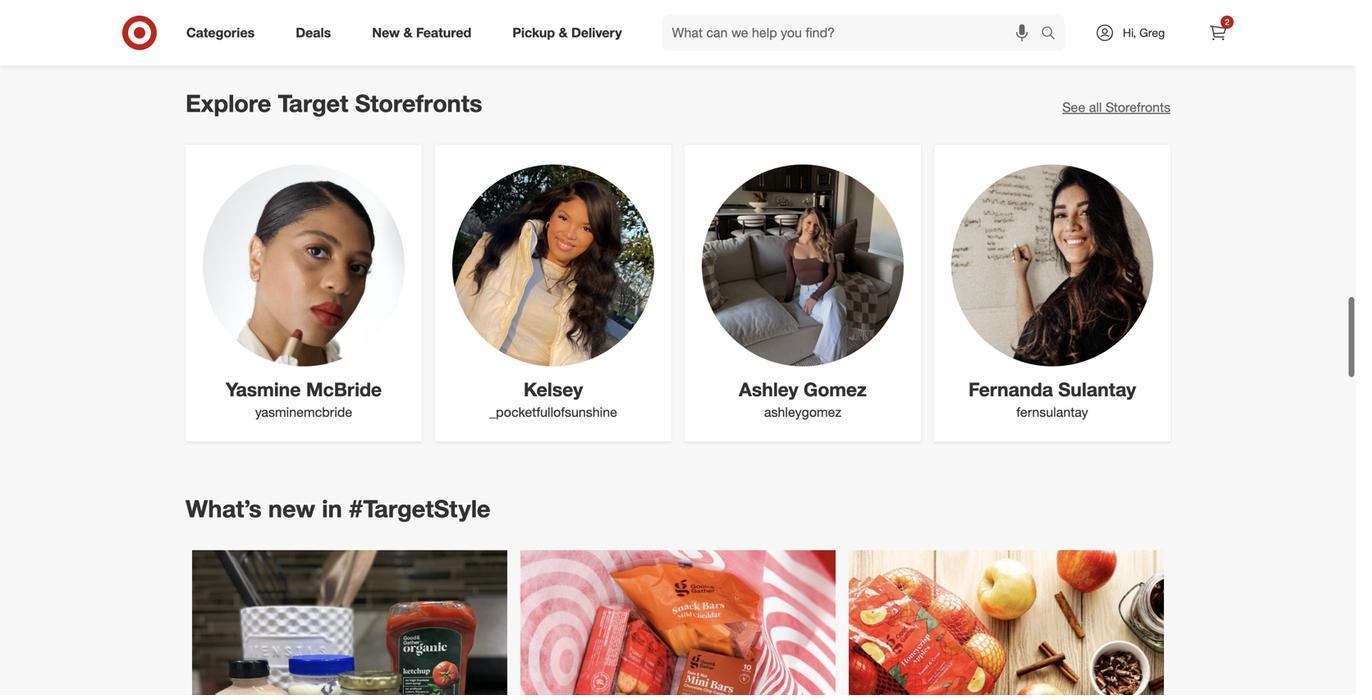 Task type: describe. For each thing, give the bounding box(es) containing it.
all
[[1089, 99, 1102, 115]]

2 link
[[1200, 15, 1236, 51]]

see all storefronts link
[[1062, 98, 1171, 117]]

search
[[1034, 26, 1073, 42]]

kelsey
[[524, 378, 583, 401]]

user image by madsmaley image
[[192, 550, 507, 695]]

target
[[278, 89, 348, 118]]

ashleygomez
[[764, 404, 841, 420]]

in
[[322, 494, 342, 523]]

featured
[[416, 25, 471, 41]]

_pocketfullofsunshine
[[489, 404, 617, 420]]

gomez
[[804, 378, 867, 401]]

user image by mimimarkoblog image
[[520, 550, 836, 695]]

deals
[[296, 25, 331, 41]]

greg
[[1139, 25, 1165, 40]]

sulantay
[[1058, 378, 1136, 401]]

search button
[[1034, 15, 1073, 54]]

what's new in #targetstyle
[[186, 494, 491, 523]]

ashley
[[739, 378, 798, 401]]

pickup & delivery
[[512, 25, 622, 41]]

see all storefronts
[[1062, 99, 1171, 115]]

deals link
[[282, 15, 352, 51]]

storefronts for see all storefronts
[[1106, 99, 1171, 115]]

storefronts for explore target storefronts
[[355, 89, 482, 118]]

fernsulantay
[[1017, 404, 1088, 420]]

hi,
[[1123, 25, 1136, 40]]

user image by makeitdough image
[[849, 550, 1164, 695]]

pickup
[[512, 25, 555, 41]]

categories link
[[172, 15, 275, 51]]

yasminemcbride
[[255, 404, 352, 420]]



Task type: locate. For each thing, give the bounding box(es) containing it.
2 profile image for creator image from the left
[[452, 164, 654, 366]]

yasmine mcbride yasminemcbride
[[226, 378, 382, 420]]

these film-inspired eats are total show-stealers. image
[[866, 0, 1158, 22]]

0 horizontal spatial &
[[403, 25, 412, 41]]

hi, greg
[[1123, 25, 1165, 40]]

What can we help you find? suggestions appear below search field
[[662, 15, 1045, 51]]

storefronts right all
[[1106, 99, 1171, 115]]

0 horizontal spatial storefronts
[[355, 89, 482, 118]]

new & featured
[[372, 25, 471, 41]]

& right 'new'
[[403, 25, 412, 41]]

2
[[1225, 17, 1230, 27]]

4 profile image for creator image from the left
[[951, 164, 1153, 366]]

see
[[1062, 99, 1085, 115]]

kelsey _pocketfullofsunshine
[[489, 378, 617, 420]]

storefronts
[[355, 89, 482, 118], [1106, 99, 1171, 115]]

explore
[[186, 89, 271, 118]]

& for pickup
[[559, 25, 568, 41]]

profile image for creator image for ashley
[[702, 164, 904, 366]]

#targetstyle
[[349, 494, 491, 523]]

storefronts down the new & featured
[[355, 89, 482, 118]]

1 horizontal spatial storefronts
[[1106, 99, 1171, 115]]

1 & from the left
[[403, 25, 412, 41]]

new & featured link
[[358, 15, 492, 51]]

profile image for creator image
[[203, 164, 405, 366], [452, 164, 654, 366], [702, 164, 904, 366], [951, 164, 1153, 366]]

profile image for creator image for fernanda
[[951, 164, 1153, 366]]

yasmine
[[226, 378, 301, 401]]

pickup & delivery link
[[499, 15, 643, 51]]

1 horizontal spatial &
[[559, 25, 568, 41]]

new
[[372, 25, 400, 41]]

1 profile image for creator image from the left
[[203, 164, 405, 366]]

& right pickup
[[559, 25, 568, 41]]

ashley gomez ashleygomez
[[739, 378, 867, 420]]

2 & from the left
[[559, 25, 568, 41]]

profile image for creator image for kelsey
[[452, 164, 654, 366]]

categories
[[186, 25, 255, 41]]

profile image for creator image for yasmine
[[203, 164, 405, 366]]

3 profile image for creator image from the left
[[702, 164, 904, 366]]

&
[[403, 25, 412, 41], [559, 25, 568, 41]]

delivery
[[571, 25, 622, 41]]

mcbride
[[306, 378, 382, 401]]

new
[[268, 494, 315, 523]]

fernanda
[[969, 378, 1053, 401]]

fernanda sulantay fernsulantay
[[969, 378, 1136, 420]]

extra sweet decor for the perfect v-day vibe. image
[[533, 0, 824, 22]]

& for new
[[403, 25, 412, 41]]

explore target storefronts
[[186, 89, 482, 118]]

what's
[[186, 494, 262, 523]]



Task type: vqa. For each thing, say whether or not it's contained in the screenshot.
Disney Munchlings Baked Treats Baymax S'more Christmas Tree Ornament - Disney store image
no



